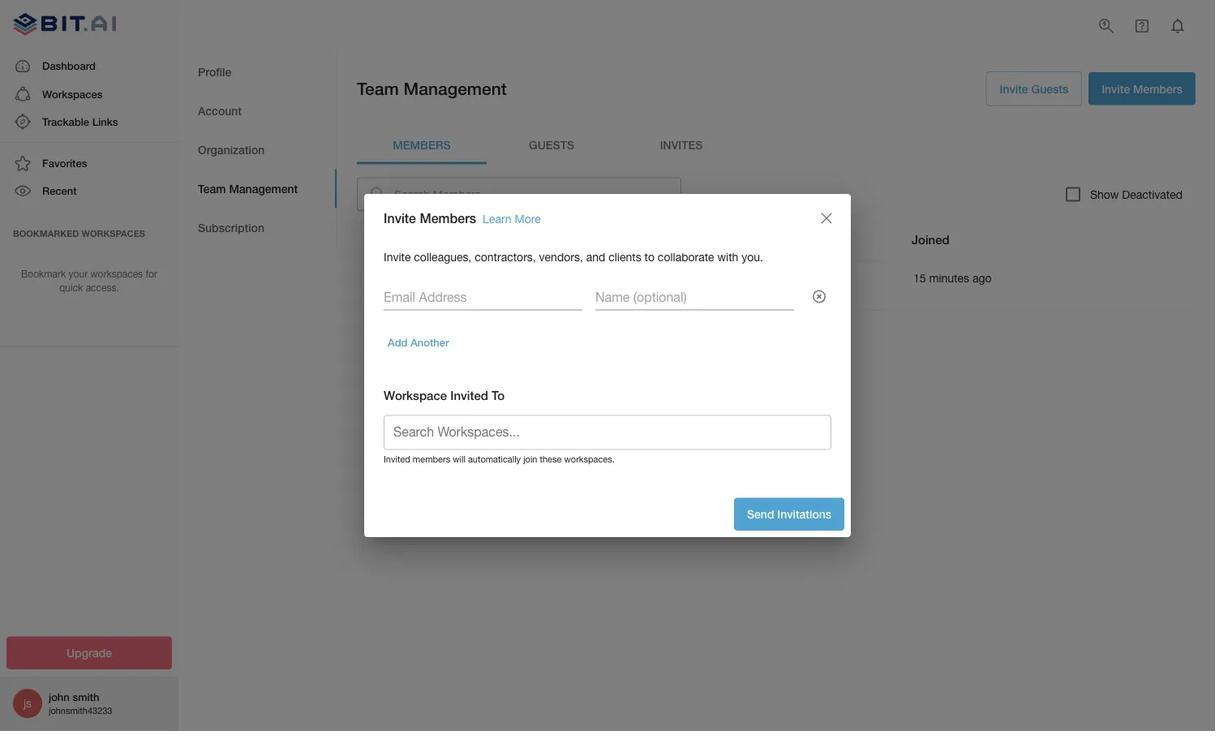Task type: describe. For each thing, give the bounding box(es) containing it.
1 vertical spatial management
[[229, 182, 298, 195]]

workspace
[[384, 388, 447, 403]]

add another
[[388, 336, 449, 348]]

1 vertical spatial team
[[198, 182, 226, 195]]

workspaces...
[[438, 425, 520, 440]]

members button
[[357, 125, 487, 164]]

add
[[388, 336, 408, 348]]

quick
[[59, 282, 83, 293]]

workspaces.
[[564, 454, 615, 465]]

account
[[198, 104, 242, 117]]

these
[[540, 454, 562, 465]]

to
[[645, 250, 655, 264]]

team management link
[[179, 169, 337, 208]]

to
[[492, 388, 505, 403]]

learn
[[483, 212, 512, 225]]

js
[[23, 697, 32, 710]]

members for invite members learn more
[[420, 210, 477, 226]]

another
[[411, 336, 449, 348]]

trackable links button
[[0, 108, 179, 136]]

workspace invited to
[[384, 388, 505, 403]]

profile
[[198, 65, 232, 78]]

15
[[914, 271, 927, 284]]

invites
[[660, 138, 703, 152]]

members
[[413, 454, 451, 465]]

favorites button
[[0, 149, 179, 177]]

send invitations
[[748, 508, 832, 521]]

more
[[515, 212, 541, 225]]

invite guests
[[1000, 82, 1069, 95]]

invite members button
[[1089, 72, 1196, 105]]

search workspaces...
[[394, 425, 520, 440]]

upgrade button
[[6, 637, 172, 670]]

john
[[49, 691, 70, 703]]

workspaces
[[90, 268, 143, 280]]

0 vertical spatial invited
[[451, 388, 489, 403]]

send invitations button
[[735, 498, 845, 531]]

guests
[[529, 138, 575, 152]]

Email Address text field
[[384, 284, 583, 310]]

workspaces button
[[0, 80, 179, 108]]

members
[[393, 138, 451, 152]]

recent button
[[0, 177, 179, 205]]

ago
[[973, 271, 992, 284]]

johnsmith43233
[[49, 706, 112, 716]]

members for invite members
[[1134, 82, 1183, 95]]

1 vertical spatial invited
[[384, 454, 411, 465]]

smith
[[73, 691, 99, 703]]

subscription
[[198, 221, 265, 234]]

show deactivated
[[1091, 188, 1183, 201]]

clients
[[609, 250, 642, 264]]

guests button
[[487, 125, 617, 164]]

johnsmith43233@gmail.com
[[407, 289, 520, 300]]

bookmarked workspaces
[[13, 228, 145, 239]]



Task type: locate. For each thing, give the bounding box(es) containing it.
invite up colleagues, at the top left of page
[[384, 210, 416, 226]]

profile link
[[179, 52, 337, 91]]

invite for invite members learn more
[[384, 210, 416, 226]]

bookmark your workspaces for quick access.
[[21, 268, 157, 293]]

1 horizontal spatial invited
[[451, 388, 489, 403]]

learn more link
[[483, 212, 541, 225]]

management
[[404, 78, 507, 99], [229, 182, 298, 195]]

invite members
[[1102, 82, 1183, 95]]

invite colleagues, contractors, vendors, and clients to collaborate with you.
[[384, 250, 764, 264]]

0 vertical spatial team management
[[357, 78, 507, 99]]

workspaces
[[82, 228, 145, 239]]

recent
[[42, 185, 77, 197]]

invited members will automatically join these workspaces.
[[384, 454, 615, 465]]

invite for invite members
[[1102, 82, 1131, 95]]

1 horizontal spatial members
[[1134, 82, 1183, 95]]

invite
[[1000, 82, 1029, 95], [1102, 82, 1131, 95], [384, 210, 416, 226], [384, 250, 411, 264]]

trackable
[[42, 115, 89, 128]]

0 vertical spatial members
[[1134, 82, 1183, 95]]

invite for invite guests
[[1000, 82, 1029, 95]]

invite members learn more
[[384, 210, 541, 226]]

dashboard
[[42, 60, 96, 72]]

Search Members... search field
[[394, 177, 682, 211]]

favorites
[[42, 157, 87, 169]]

will
[[453, 454, 466, 465]]

and
[[587, 250, 606, 264]]

management up members button
[[404, 78, 507, 99]]

0 vertical spatial team
[[357, 78, 399, 99]]

1 horizontal spatial tab list
[[357, 125, 1196, 164]]

team
[[357, 78, 399, 99], [198, 182, 226, 195]]

members inside invite members dialog
[[420, 210, 477, 226]]

1 horizontal spatial team
[[357, 78, 399, 99]]

joined
[[912, 232, 950, 247]]

team management up members button
[[357, 78, 507, 99]]

bookmark
[[21, 268, 66, 280]]

0 vertical spatial management
[[404, 78, 507, 99]]

0 horizontal spatial team management
[[198, 182, 298, 195]]

invite guests button
[[987, 71, 1083, 106]]

team up members
[[357, 78, 399, 99]]

team management down organization link
[[198, 182, 298, 195]]

john smith johnsmith43233
[[49, 691, 112, 716]]

0 horizontal spatial members
[[420, 210, 477, 226]]

vendors,
[[539, 250, 583, 264]]

organization link
[[179, 130, 337, 169]]

your
[[69, 268, 88, 280]]

send
[[748, 508, 775, 521]]

members
[[1134, 82, 1183, 95], [420, 210, 477, 226]]

tab list containing members
[[357, 125, 1196, 164]]

bookmarked
[[13, 228, 79, 239]]

invited
[[451, 388, 489, 403], [384, 454, 411, 465]]

add another button
[[384, 330, 453, 355]]

invite right guests
[[1102, 82, 1131, 95]]

links
[[92, 115, 118, 128]]

0 horizontal spatial management
[[229, 182, 298, 195]]

minutes
[[930, 271, 970, 284]]

automatically
[[468, 454, 521, 465]]

team management
[[357, 78, 507, 99], [198, 182, 298, 195]]

invites button
[[617, 125, 747, 164]]

collaborate
[[658, 250, 715, 264]]

management down organization link
[[229, 182, 298, 195]]

1 horizontal spatial management
[[404, 78, 507, 99]]

team management inside "tab list"
[[198, 182, 298, 195]]

invite members dialog
[[364, 194, 851, 537]]

invited left "to"
[[451, 388, 489, 403]]

workspaces
[[42, 87, 103, 100]]

invited down 'search'
[[384, 454, 411, 465]]

15 minutes ago
[[914, 271, 992, 284]]

join
[[524, 454, 538, 465]]

invite left guests
[[1000, 82, 1029, 95]]

subscription link
[[179, 208, 337, 247]]

team up subscription
[[198, 182, 226, 195]]

tab list
[[179, 52, 337, 247], [357, 125, 1196, 164]]

for
[[146, 268, 157, 280]]

you.
[[742, 250, 764, 264]]

1 vertical spatial members
[[420, 210, 477, 226]]

trackable links
[[42, 115, 118, 128]]

guests
[[1032, 82, 1069, 95]]

members inside invite members button
[[1134, 82, 1183, 95]]

account link
[[179, 91, 337, 130]]

show
[[1091, 188, 1120, 201]]

deactivated
[[1123, 188, 1183, 201]]

colleagues,
[[414, 250, 472, 264]]

invitations
[[778, 508, 832, 521]]

invite inside button
[[1102, 82, 1131, 95]]

invite left colleagues, at the top left of page
[[384, 250, 411, 264]]

with
[[718, 250, 739, 264]]

0 horizontal spatial invited
[[384, 454, 411, 465]]

contractors,
[[475, 250, 536, 264]]

invite for invite colleagues, contractors, vendors, and clients to collaborate with you.
[[384, 250, 411, 264]]

0 horizontal spatial tab list
[[179, 52, 337, 247]]

tab list containing profile
[[179, 52, 337, 247]]

0 horizontal spatial team
[[198, 182, 226, 195]]

access.
[[86, 282, 119, 293]]

organization
[[198, 143, 265, 156]]

1 horizontal spatial team management
[[357, 78, 507, 99]]

dashboard button
[[0, 52, 179, 80]]

search
[[394, 425, 434, 440]]

invite inside button
[[1000, 82, 1029, 95]]

Name (optional) text field
[[596, 284, 795, 310]]

1 vertical spatial team management
[[198, 182, 298, 195]]

upgrade
[[67, 646, 112, 660]]



Task type: vqa. For each thing, say whether or not it's contained in the screenshot.
Name
no



